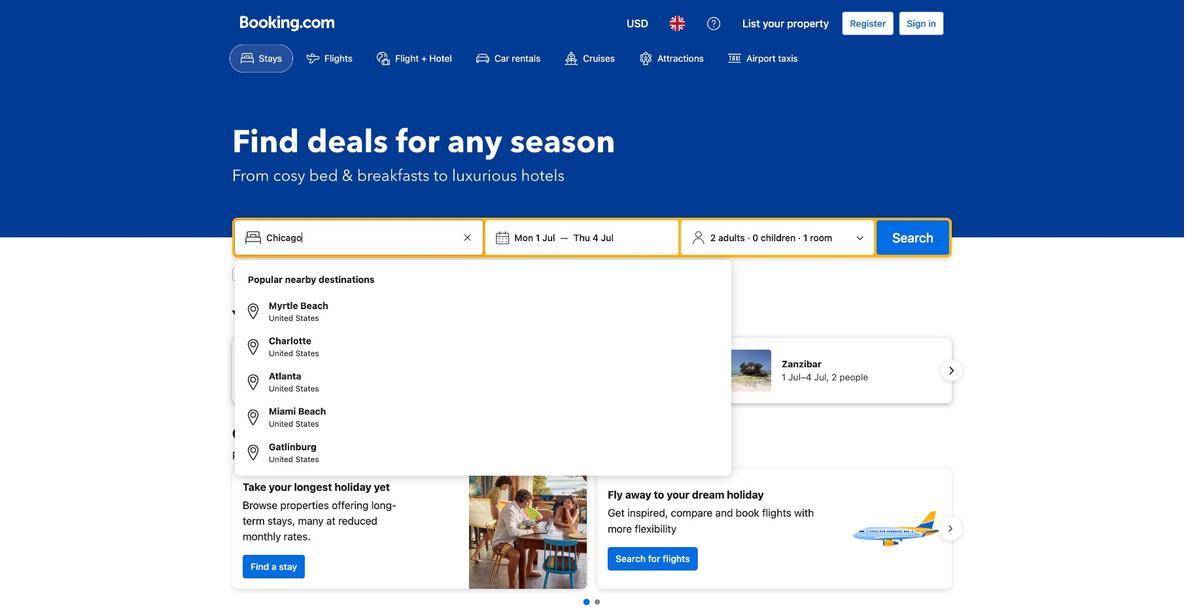 Task type: locate. For each thing, give the bounding box(es) containing it.
group
[[240, 294, 726, 471]]

take your longest holiday yet image
[[469, 469, 587, 590]]

region
[[222, 333, 963, 409], [222, 464, 963, 595]]

0 vertical spatial region
[[222, 333, 963, 409]]

progress bar
[[584, 600, 600, 606]]

1 vertical spatial region
[[222, 464, 963, 595]]

booking.com image
[[240, 16, 334, 31]]

list box
[[240, 265, 726, 471]]



Task type: vqa. For each thing, say whether or not it's contained in the screenshot.
Booking.Com image
yes



Task type: describe. For each thing, give the bounding box(es) containing it.
next image
[[945, 363, 960, 379]]

fly away to your dream holiday image
[[850, 484, 942, 575]]

2 region from the top
[[222, 464, 963, 595]]

1 region from the top
[[222, 333, 963, 409]]

Where are you going? field
[[261, 226, 460, 250]]



